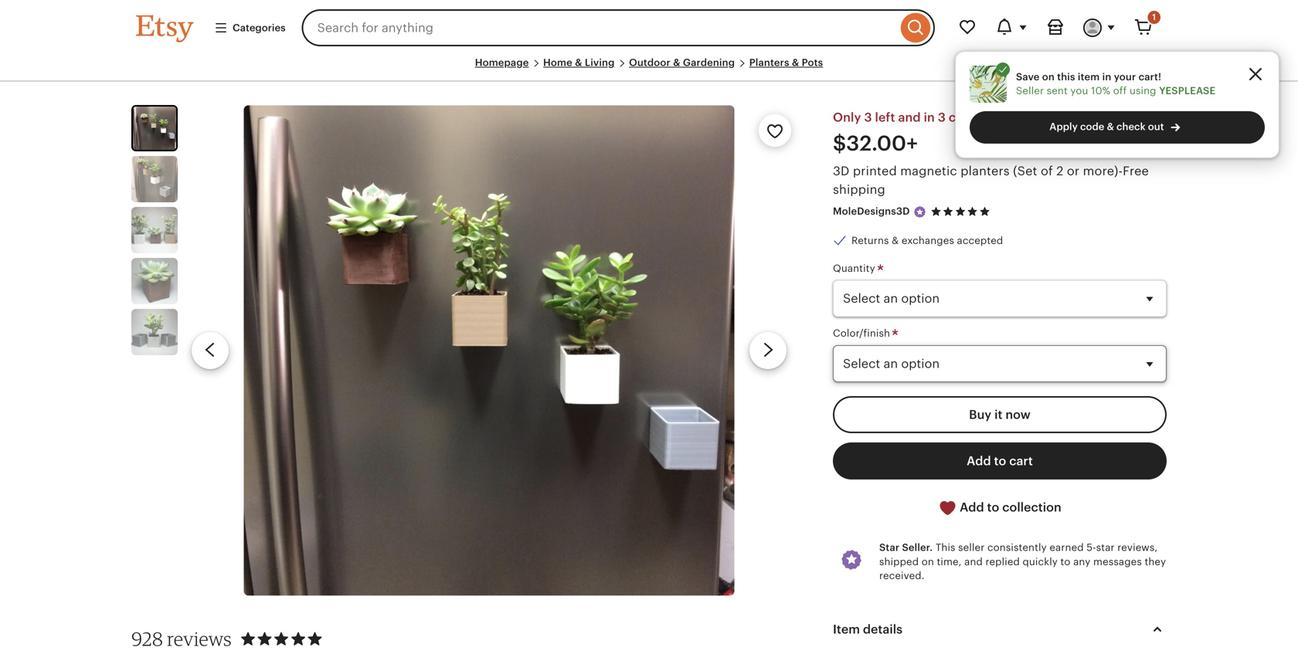 Task type: vqa. For each thing, say whether or not it's contained in the screenshot.
you
yes



Task type: locate. For each thing, give the bounding box(es) containing it.
reviews
[[167, 628, 232, 651]]

menu bar containing homepage
[[136, 56, 1163, 82]]

on down 'seller.'
[[922, 557, 935, 568]]

& right the outdoor
[[673, 57, 681, 68]]

using
[[1130, 85, 1157, 97]]

code
[[1081, 121, 1105, 133]]

to
[[995, 455, 1007, 468], [988, 501, 1000, 515], [1061, 557, 1071, 568]]

item details
[[833, 623, 903, 637]]

reviews,
[[1118, 543, 1158, 554]]

you
[[1071, 85, 1089, 97]]

and right left at the right
[[899, 111, 921, 125]]

pots
[[802, 57, 824, 68]]

save on this item in your cart! seller sent you 10% off using yesplease
[[1017, 71, 1216, 97]]

1 horizontal spatial 3
[[938, 111, 946, 125]]

0 horizontal spatial on
[[922, 557, 935, 568]]

to inside add to cart button
[[995, 455, 1007, 468]]

time,
[[937, 557, 962, 568]]

only 3 left and in 3 carts $32.00+
[[833, 111, 980, 156]]

None search field
[[302, 9, 936, 46]]

0 vertical spatial to
[[995, 455, 1007, 468]]

2 3 from the left
[[938, 111, 946, 125]]

outdoor
[[629, 57, 671, 68]]

this
[[1058, 71, 1076, 83]]

3d
[[833, 164, 850, 178]]

homepage
[[475, 57, 529, 68]]

to left cart
[[995, 455, 1007, 468]]

0 vertical spatial and
[[899, 111, 921, 125]]

$32.00+
[[833, 132, 919, 156]]

add inside button
[[967, 455, 992, 468]]

928 reviews
[[131, 628, 232, 651]]

outdoor & gardening link
[[629, 57, 735, 68]]

to for cart
[[995, 455, 1007, 468]]

apply
[[1050, 121, 1078, 133]]

928
[[131, 628, 163, 651]]

add left cart
[[967, 455, 992, 468]]

2 vertical spatial to
[[1061, 557, 1071, 568]]

on up sent
[[1043, 71, 1055, 83]]

0 horizontal spatial in
[[924, 111, 935, 125]]

1 vertical spatial add
[[960, 501, 985, 515]]

your
[[1115, 71, 1137, 83]]

carts
[[949, 111, 980, 125]]

1 link
[[1126, 9, 1163, 46]]

gardening
[[683, 57, 735, 68]]

& right returns
[[892, 235, 899, 247]]

star
[[1097, 543, 1115, 554]]

& for outdoor & gardening
[[673, 57, 681, 68]]

home & living
[[544, 57, 615, 68]]

to inside add to collection button
[[988, 501, 1000, 515]]

on
[[1043, 71, 1055, 83], [922, 557, 935, 568]]

10%
[[1092, 85, 1111, 97]]

0 horizontal spatial 3
[[865, 111, 873, 125]]

shipping
[[833, 183, 886, 197]]

and down seller
[[965, 557, 983, 568]]

seller
[[959, 543, 985, 554]]

menu bar
[[136, 56, 1163, 82]]

to down earned
[[1061, 557, 1071, 568]]

in inside save on this item in your cart! seller sent you 10% off using yesplease
[[1103, 71, 1112, 83]]

and
[[899, 111, 921, 125], [965, 557, 983, 568]]

on inside this seller consistently earned 5-star reviews, shipped on time, and replied quickly to any messages they received.
[[922, 557, 935, 568]]

accepted
[[958, 235, 1004, 247]]

3 left the carts
[[938, 111, 946, 125]]

1 vertical spatial on
[[922, 557, 935, 568]]

save
[[1017, 71, 1040, 83]]

this seller consistently earned 5-star reviews, shipped on time, and replied quickly to any messages they received.
[[880, 543, 1167, 582]]

1 vertical spatial to
[[988, 501, 1000, 515]]

homepage link
[[475, 57, 529, 68]]

0 horizontal spatial and
[[899, 111, 921, 125]]

0 vertical spatial add
[[967, 455, 992, 468]]

in left the carts
[[924, 111, 935, 125]]

1 vertical spatial and
[[965, 557, 983, 568]]

collection
[[1003, 501, 1062, 515]]

shipped
[[880, 557, 919, 568]]

add up seller
[[960, 501, 985, 515]]

check
[[1117, 121, 1146, 133]]

3d printed magnetic planters set of 2 or morefree shipping image 3 image
[[131, 207, 178, 254]]

1 horizontal spatial 3d printed magnetic planters set of 2 or morefree shipping image 1 image
[[244, 105, 735, 596]]

0 vertical spatial on
[[1043, 71, 1055, 83]]

in up 10%
[[1103, 71, 1112, 83]]

consistently
[[988, 543, 1047, 554]]

in inside 'only 3 left and in 3 carts $32.00+'
[[924, 111, 935, 125]]

buy it now
[[970, 408, 1031, 422]]

add
[[967, 455, 992, 468], [960, 501, 985, 515]]

& for planters & pots
[[792, 57, 800, 68]]

add to cart button
[[833, 443, 1167, 480]]

planters
[[750, 57, 790, 68]]

1 horizontal spatial in
[[1103, 71, 1112, 83]]

& left pots
[[792, 57, 800, 68]]

add to collection button
[[833, 489, 1167, 527]]

1 vertical spatial in
[[924, 111, 935, 125]]

& right the home
[[575, 57, 583, 68]]

3 left left at the right
[[865, 111, 873, 125]]

add inside button
[[960, 501, 985, 515]]

1 horizontal spatial on
[[1043, 71, 1055, 83]]

moledesigns3d
[[833, 206, 910, 217]]

0 vertical spatial in
[[1103, 71, 1112, 83]]

&
[[575, 57, 583, 68], [673, 57, 681, 68], [792, 57, 800, 68], [1108, 121, 1115, 133], [892, 235, 899, 247]]

home
[[544, 57, 573, 68]]

item
[[833, 623, 860, 637]]

more)-
[[1084, 164, 1124, 178]]

left
[[876, 111, 896, 125]]

3d printed magnetic planters set of 2 or morefree shipping image 1 image
[[244, 105, 735, 596], [133, 107, 176, 150]]

1 horizontal spatial and
[[965, 557, 983, 568]]

3
[[865, 111, 873, 125], [938, 111, 946, 125]]

to left the collection
[[988, 501, 1000, 515]]

living
[[585, 57, 615, 68]]

& right code
[[1108, 121, 1115, 133]]



Task type: describe. For each thing, give the bounding box(es) containing it.
off
[[1114, 85, 1128, 97]]

sent
[[1047, 85, 1068, 97]]

out
[[1149, 121, 1165, 133]]

returns
[[852, 235, 890, 247]]

planters & pots
[[750, 57, 824, 68]]

printed
[[853, 164, 898, 178]]

they
[[1145, 557, 1167, 568]]

and inside 'only 3 left and in 3 carts $32.00+'
[[899, 111, 921, 125]]

3d printed magnetic planters set of 2 or morefree shipping image 4 image
[[131, 258, 178, 305]]

buy
[[970, 408, 992, 422]]

and inside this seller consistently earned 5-star reviews, shipped on time, and replied quickly to any messages they received.
[[965, 557, 983, 568]]

3d printed magnetic planters set of 2 or morefree shipping image 2 image
[[131, 156, 178, 203]]

& for home & living
[[575, 57, 583, 68]]

categories banner
[[108, 0, 1191, 56]]

3d printed magnetic planters (set of 2 or more)-free shipping
[[833, 164, 1150, 197]]

to inside this seller consistently earned 5-star reviews, shipped on time, and replied quickly to any messages they received.
[[1061, 557, 1071, 568]]

add for add to cart
[[967, 455, 992, 468]]

in for $32.00+
[[924, 111, 935, 125]]

earned
[[1050, 543, 1084, 554]]

add to cart
[[967, 455, 1034, 468]]

3d printed magnetic planters set of 2 or morefree shipping image 5 image
[[131, 309, 178, 356]]

any
[[1074, 557, 1091, 568]]

in for seller
[[1103, 71, 1112, 83]]

returns & exchanges accepted
[[852, 235, 1004, 247]]

add for add to collection
[[960, 501, 985, 515]]

1
[[1153, 12, 1157, 22]]

apply code & check out
[[1050, 121, 1165, 133]]

cart!
[[1139, 71, 1162, 83]]

planters & pots link
[[750, 57, 824, 68]]

0 horizontal spatial 3d printed magnetic planters set of 2 or morefree shipping image 1 image
[[133, 107, 176, 150]]

messages
[[1094, 557, 1143, 568]]

outdoor & gardening
[[629, 57, 735, 68]]

received.
[[880, 571, 925, 582]]

item
[[1078, 71, 1100, 83]]

star seller.
[[880, 543, 933, 554]]

home & living link
[[544, 57, 615, 68]]

color/finish
[[833, 328, 893, 340]]

add to collection
[[957, 501, 1062, 515]]

buy it now button
[[833, 397, 1167, 434]]

categories button
[[203, 14, 297, 42]]

quantity
[[833, 263, 879, 274]]

planters
[[961, 164, 1010, 178]]

(set
[[1014, 164, 1038, 178]]

free
[[1124, 164, 1150, 178]]

categories
[[233, 22, 286, 34]]

item details button
[[820, 611, 1181, 648]]

apply code & check out link
[[970, 111, 1266, 144]]

seller
[[1017, 85, 1045, 97]]

on inside save on this item in your cart! seller sent you 10% off using yesplease
[[1043, 71, 1055, 83]]

2
[[1057, 164, 1064, 178]]

star_seller image
[[913, 205, 927, 219]]

yesplease
[[1160, 85, 1216, 97]]

only
[[833, 111, 862, 125]]

none search field inside categories banner
[[302, 9, 936, 46]]

of
[[1041, 164, 1054, 178]]

replied
[[986, 557, 1020, 568]]

or
[[1068, 164, 1080, 178]]

& inside apply code & check out link
[[1108, 121, 1115, 133]]

moledesigns3d link
[[833, 206, 910, 217]]

1 3 from the left
[[865, 111, 873, 125]]

seller.
[[903, 543, 933, 554]]

quickly
[[1023, 557, 1058, 568]]

it
[[995, 408, 1003, 422]]

& for returns & exchanges accepted
[[892, 235, 899, 247]]

cart
[[1010, 455, 1034, 468]]

this
[[936, 543, 956, 554]]

magnetic
[[901, 164, 958, 178]]

to for collection
[[988, 501, 1000, 515]]

5-
[[1087, 543, 1097, 554]]

now
[[1006, 408, 1031, 422]]

details
[[863, 623, 903, 637]]

star
[[880, 543, 900, 554]]

Search for anything text field
[[302, 9, 898, 46]]

exchanges
[[902, 235, 955, 247]]



